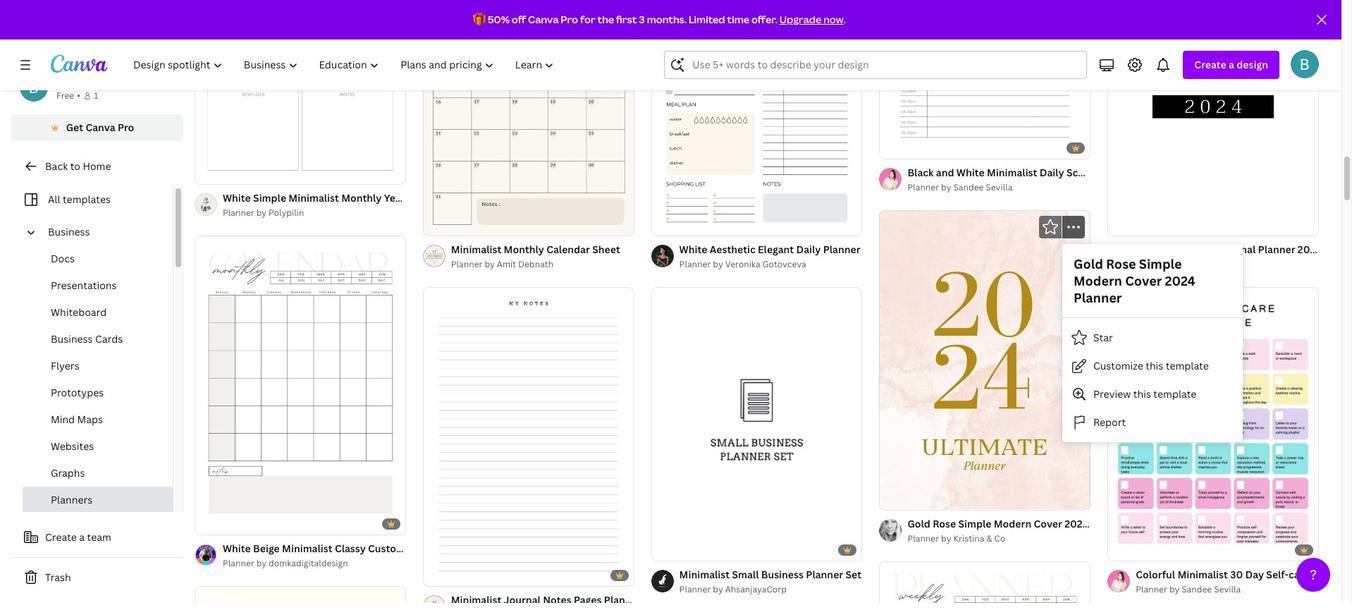 Task type: describe. For each thing, give the bounding box(es) containing it.
white simple minimalist monthly year 2024 planner a4 link
[[223, 191, 486, 206]]

get canva pro
[[66, 121, 134, 134]]

trash link
[[11, 564, 183, 592]]

challeng
[[1312, 568, 1353, 581]]

minimalist monthly calendar sheet image
[[423, 0, 634, 235]]

simple for gold rose simple modern cover 2024 planner planner by kristina & co
[[959, 517, 992, 530]]

sandee for minimalist
[[1182, 583, 1213, 595]]

get
[[66, 121, 83, 134]]

day
[[1246, 568, 1265, 581]]

white simple minimalist monthly year 2024 planner a4 planner by polypilin
[[223, 191, 486, 219]]

time
[[728, 13, 750, 26]]

all templates link
[[20, 186, 164, 213]]

business cards
[[51, 332, 123, 346]]

white minimalist journal planner 2024 planner by mulkstudio
[[1136, 242, 1322, 270]]

customizable
[[368, 542, 434, 555]]

back to home
[[45, 159, 111, 173]]

the
[[598, 13, 614, 26]]

calendar inside minimalist monthly calendar sheet planner by amit debnath
[[547, 242, 590, 256]]

star button
[[1063, 324, 1243, 352]]

gold rose simple modern cover 2024 planner
[[1074, 255, 1196, 306]]

prototypes link
[[23, 379, 173, 406]]

minimalist journal notes pages planner image
[[423, 287, 634, 586]]

free
[[56, 90, 74, 102]]

flyers link
[[23, 353, 173, 379]]

whiteboard link
[[23, 299, 173, 326]]

minimalist small business planner set link
[[680, 567, 862, 582]]

white minimalist journal planner 2024 link
[[1136, 242, 1322, 257]]

template for preview this template
[[1154, 387, 1197, 400]]

white for white simple minimalist monthly year 2024 planner a4
[[223, 191, 251, 205]]

monthly inside minimalist monthly calendar sheet planner by amit debnath
[[504, 242, 544, 256]]

domkadigitaldesign
[[269, 558, 348, 569]]

personal
[[56, 74, 98, 87]]

business for business
[[48, 225, 90, 238]]

modern for gold rose simple modern cover 2024 planner planner by kristina & co
[[994, 517, 1032, 530]]

docs
[[51, 252, 75, 265]]

by inside minimalist small business planner set planner by ahsanjayacorp
[[713, 583, 723, 595]]

by inside "white beige minimalist classy customizable monthly calendar planner by domkadigitaldesign"
[[257, 558, 267, 569]]

by inside minimalist monthly calendar sheet planner by amit debnath
[[485, 258, 495, 270]]

white for white beige minimalist classy customizable monthly calendar
[[223, 542, 251, 555]]

star
[[1094, 331, 1114, 344]]

white minimalist journal planner 2024 image
[[1108, 0, 1320, 235]]

planner by amit debnath link
[[451, 257, 620, 271]]

back to home link
[[11, 152, 183, 181]]

3
[[639, 13, 645, 26]]

report button
[[1063, 408, 1243, 437]]

planner by veronika gotovceva link
[[680, 257, 861, 271]]

black and white minimalist daily scheduler planner image
[[880, 0, 1091, 159]]

scheduler
[[1067, 166, 1116, 179]]

2024 for gold rose simple modern cover 2024 planner planner by kristina & co
[[1065, 517, 1089, 530]]

this for customize
[[1146, 359, 1164, 372]]

sheet
[[593, 242, 620, 256]]

template for customize this template
[[1166, 359, 1209, 372]]

30
[[1231, 568, 1244, 581]]

whiteboard
[[51, 305, 107, 319]]

care
[[1289, 568, 1310, 581]]

veronika
[[725, 258, 761, 270]]

colorful minimalist 30 day self-care challenge planner image
[[1108, 287, 1320, 560]]

gotovceva
[[763, 258, 807, 270]]

kristina
[[954, 532, 985, 544]]

brad klo image
[[1291, 50, 1320, 78]]

1 horizontal spatial pro
[[561, 13, 578, 26]]

gold for gold rose simple modern cover 2024 planner
[[1074, 255, 1104, 272]]

planner by sandee sevilla link for 30
[[1136, 582, 1320, 596]]

1 of 6
[[433, 570, 454, 580]]

create a team
[[45, 530, 111, 544]]

offer.
[[752, 13, 778, 26]]

1 for 1 of 12
[[205, 168, 209, 179]]

1 for 1
[[94, 90, 98, 102]]

pink and cream modern minimalist calendar 2023 planner image
[[195, 586, 406, 603]]

by inside colorful minimalist 30 day self-care challeng planner by sandee sevilla
[[1170, 583, 1180, 595]]

a4
[[473, 191, 486, 205]]

prototypes
[[51, 386, 104, 399]]

upgrade now button
[[780, 13, 844, 26]]

minimalist inside "white beige minimalist classy customizable monthly calendar planner by domkadigitaldesign"
[[282, 542, 333, 555]]

rose for gold rose simple modern cover 2024 planner
[[1107, 255, 1137, 272]]

minimalist inside black and white minimalist daily scheduler planner planner by sandee sevilla
[[987, 166, 1038, 179]]

planner by polypilin link
[[223, 206, 406, 220]]

rose for gold rose simple modern cover 2024 planner planner by kristina & co
[[933, 517, 956, 530]]

planner by domkadigitaldesign link
[[223, 557, 406, 571]]

colorful minimalist 30 day self-care challeng link
[[1136, 567, 1353, 582]]

cards
[[95, 332, 123, 346]]

0 vertical spatial canva
[[528, 13, 559, 26]]

🎁 50% off canva pro for the first 3 months. limited time offer. upgrade now .
[[473, 13, 846, 26]]

websites link
[[23, 433, 173, 460]]

presentations link
[[23, 272, 173, 299]]

all templates
[[48, 193, 111, 206]]

by inside white simple minimalist monthly year 2024 planner a4 planner by polypilin
[[257, 207, 267, 219]]

.
[[844, 13, 846, 26]]

colorful
[[1136, 568, 1176, 581]]

small
[[732, 567, 759, 581]]

aesthetic
[[710, 242, 756, 256]]

classy
[[335, 542, 366, 555]]

back
[[45, 159, 68, 173]]

planner inside colorful minimalist 30 day self-care challeng planner by sandee sevilla
[[1136, 583, 1168, 595]]

graphs
[[51, 466, 85, 480]]

report
[[1094, 415, 1127, 429]]

trash
[[45, 571, 71, 584]]

debnath
[[518, 258, 554, 270]]

white beige minimalist classy customizable monthly calendar planner by domkadigitaldesign
[[223, 542, 522, 569]]

minimalist inside white minimalist journal planner 2024 planner by mulkstudio
[[1167, 242, 1217, 256]]

free •
[[56, 90, 80, 102]]

by inside black and white minimalist daily scheduler planner planner by sandee sevilla
[[942, 182, 952, 194]]

this for preview
[[1134, 387, 1152, 400]]

business cards link
[[23, 326, 173, 353]]



Task type: vqa. For each thing, say whether or not it's contained in the screenshot.
White
yes



Task type: locate. For each thing, give the bounding box(es) containing it.
sandee down 'and' at the top right of page
[[954, 182, 984, 194]]

1 vertical spatial calendar
[[479, 542, 522, 555]]

white aesthetic elegant daily planner planner by veronika gotovceva
[[680, 242, 861, 270]]

1 vertical spatial modern
[[994, 517, 1032, 530]]

Search search field
[[693, 51, 1079, 78]]

white aesthetic elegant daily planner image
[[651, 0, 863, 235]]

cover inside gold rose simple modern cover 2024 planner planner by kristina & co
[[1034, 517, 1063, 530]]

2 horizontal spatial simple
[[1140, 255, 1182, 272]]

0 vertical spatial calendar
[[547, 242, 590, 256]]

monthly inside white simple minimalist monthly year 2024 planner a4 planner by polypilin
[[341, 191, 382, 205]]

0 vertical spatial create
[[1195, 58, 1227, 71]]

flyers
[[51, 359, 79, 372]]

1 for 1 of 6
[[433, 570, 437, 580]]

minimalist up mulkstudio
[[1167, 242, 1217, 256]]

2024 inside gold rose simple modern cover 2024 planner planner by kristina & co
[[1065, 517, 1089, 530]]

1 of 12 link
[[195, 0, 406, 185]]

planner
[[1118, 166, 1156, 179], [908, 182, 940, 194], [434, 191, 471, 205], [223, 207, 254, 219], [824, 242, 861, 256], [1259, 242, 1296, 256], [451, 258, 483, 270], [680, 258, 711, 270], [1136, 258, 1168, 270], [1074, 289, 1122, 306], [1091, 517, 1128, 530], [908, 532, 940, 544], [223, 558, 254, 569], [806, 567, 844, 581], [680, 583, 711, 595], [1136, 583, 1168, 595]]

customize this template link
[[1063, 352, 1243, 380]]

modern inside gold rose simple modern cover 2024 planner
[[1074, 272, 1123, 289]]

daily left scheduler
[[1040, 166, 1065, 179]]

cover
[[1126, 272, 1162, 289], [1034, 517, 1063, 530]]

minimalist small business planner set image
[[651, 287, 863, 560]]

sevilla down 30
[[1215, 583, 1241, 595]]

1 vertical spatial this
[[1134, 387, 1152, 400]]

all
[[48, 193, 60, 206]]

0 horizontal spatial monthly
[[341, 191, 382, 205]]

template down customize this template link
[[1154, 387, 1197, 400]]

1 vertical spatial of
[[439, 570, 447, 580]]

of left 12
[[210, 168, 218, 179]]

this down customize this template
[[1134, 387, 1152, 400]]

sandee
[[954, 182, 984, 194], [1182, 583, 1213, 595]]

2024 for gold rose simple modern cover 2024 planner
[[1165, 272, 1196, 289]]

gold rose simple modern cover 2024 planner planner by kristina & co
[[908, 517, 1128, 544]]

top level navigation element
[[124, 51, 567, 79]]

daily up gotovceva
[[797, 242, 821, 256]]

2024 inside gold rose simple modern cover 2024 planner
[[1165, 272, 1196, 289]]

by left kristina
[[942, 532, 952, 544]]

cover up "planner by kristina & co" link
[[1034, 517, 1063, 530]]

home
[[83, 159, 111, 173]]

0 horizontal spatial sandee
[[954, 182, 984, 194]]

cover for gold rose simple modern cover 2024 planner planner by kristina & co
[[1034, 517, 1063, 530]]

minimalist left small
[[680, 567, 730, 581]]

1 vertical spatial planner by sandee sevilla link
[[1136, 582, 1320, 596]]

template down star "button"
[[1166, 359, 1209, 372]]

by inside white minimalist journal planner 2024 planner by mulkstudio
[[1170, 258, 1180, 270]]

white for white aesthetic elegant daily planner
[[680, 242, 708, 256]]

this down star "button"
[[1146, 359, 1164, 372]]

0 vertical spatial a
[[1229, 58, 1235, 71]]

0 horizontal spatial pro
[[118, 121, 134, 134]]

preview this template
[[1094, 387, 1197, 400]]

cover up star "button"
[[1126, 272, 1162, 289]]

maps
[[77, 413, 103, 426]]

0 horizontal spatial simple
[[253, 191, 286, 205]]

1 horizontal spatial sevilla
[[1215, 583, 1241, 595]]

a for team
[[79, 530, 85, 544]]

a inside create a design dropdown button
[[1229, 58, 1235, 71]]

minimalist monthly calendar sheet planner by amit debnath
[[451, 242, 620, 270]]

canva right off on the left of page
[[528, 13, 559, 26]]

1 vertical spatial pro
[[118, 121, 134, 134]]

create left design
[[1195, 58, 1227, 71]]

1 horizontal spatial 1
[[205, 168, 209, 179]]

by
[[942, 182, 952, 194], [257, 207, 267, 219], [485, 258, 495, 270], [713, 258, 723, 270], [1170, 258, 1180, 270], [942, 532, 952, 544], [257, 558, 267, 569], [713, 583, 723, 595], [1170, 583, 1180, 595]]

sandee down colorful minimalist 30 day self-care challeng 'link'
[[1182, 583, 1213, 595]]

black
[[908, 166, 934, 179]]

co
[[995, 532, 1006, 544]]

0 horizontal spatial planner by sandee sevilla link
[[908, 181, 1091, 195]]

1 vertical spatial a
[[79, 530, 85, 544]]

set
[[846, 567, 862, 581]]

business up the planner by ahsanjayacorp link
[[761, 567, 804, 581]]

monthly up debnath
[[504, 242, 544, 256]]

2 vertical spatial business
[[761, 567, 804, 581]]

white simple minimalist monthly year 2024 planner a4 image
[[195, 0, 406, 184]]

a inside create a team button
[[79, 530, 85, 544]]

sandee inside black and white minimalist daily scheduler planner planner by sandee sevilla
[[954, 182, 984, 194]]

1 of 12
[[205, 168, 229, 179]]

planner inside "white beige minimalist classy customizable monthly calendar planner by domkadigitaldesign"
[[223, 558, 254, 569]]

1 right •
[[94, 90, 98, 102]]

0 horizontal spatial rose
[[933, 517, 956, 530]]

canva right get at left
[[86, 121, 115, 134]]

by down 'and' at the top right of page
[[942, 182, 952, 194]]

1 horizontal spatial create
[[1195, 58, 1227, 71]]

planner by sandee sevilla link down 'and' at the top right of page
[[908, 181, 1091, 195]]

0 horizontal spatial of
[[210, 168, 218, 179]]

0 vertical spatial cover
[[1126, 272, 1162, 289]]

modern up "star" in the bottom of the page
[[1074, 272, 1123, 289]]

white beige minimalist classy customizable monthly calendar image
[[195, 236, 406, 535]]

business link
[[42, 219, 164, 245]]

limited
[[689, 13, 725, 26]]

monthly
[[341, 191, 382, 205], [504, 242, 544, 256], [436, 542, 476, 555]]

by inside white aesthetic elegant daily planner planner by veronika gotovceva
[[713, 258, 723, 270]]

beige
[[253, 542, 280, 555]]

1 horizontal spatial modern
[[1074, 272, 1123, 289]]

0 vertical spatial 1
[[94, 90, 98, 102]]

0 vertical spatial sandee
[[954, 182, 984, 194]]

1 left 12
[[205, 168, 209, 179]]

1 vertical spatial template
[[1154, 387, 1197, 400]]

planner by sandee sevilla link down 30
[[1136, 582, 1320, 596]]

gold rose simple modern cover 2024 planner image
[[880, 211, 1091, 509]]

0 horizontal spatial sevilla
[[986, 182, 1013, 194]]

1 horizontal spatial rose
[[1107, 255, 1137, 272]]

of for 12
[[210, 168, 218, 179]]

gold rose simple modern cover 2024 planner link
[[908, 516, 1128, 531]]

0 horizontal spatial daily
[[797, 242, 821, 256]]

pro left "for"
[[561, 13, 578, 26]]

0 vertical spatial gold
[[1074, 255, 1104, 272]]

2 vertical spatial simple
[[959, 517, 992, 530]]

1 vertical spatial gold
[[908, 517, 931, 530]]

1 horizontal spatial of
[[439, 570, 447, 580]]

business for business cards
[[51, 332, 93, 346]]

create inside button
[[45, 530, 77, 544]]

0 vertical spatial simple
[[253, 191, 286, 205]]

gold for gold rose simple modern cover 2024 planner planner by kristina & co
[[908, 517, 931, 530]]

planner by kristina & co link
[[908, 531, 1091, 546]]

calendar inside "white beige minimalist classy customizable monthly calendar planner by domkadigitaldesign"
[[479, 542, 522, 555]]

create for create a team
[[45, 530, 77, 544]]

1
[[94, 90, 98, 102], [205, 168, 209, 179], [433, 570, 437, 580]]

simple classy printable weekly planner image
[[880, 561, 1091, 603]]

by left polypilin
[[257, 207, 267, 219]]

50%
[[488, 13, 510, 26]]

a for design
[[1229, 58, 1235, 71]]

white aesthetic elegant daily planner link
[[680, 242, 861, 257]]

docs link
[[23, 245, 173, 272]]

0 vertical spatial sevilla
[[986, 182, 1013, 194]]

2024 inside white simple minimalist monthly year 2024 planner a4 planner by polypilin
[[408, 191, 431, 205]]

None search field
[[665, 51, 1088, 79]]

planner inside minimalist monthly calendar sheet planner by amit debnath
[[451, 258, 483, 270]]

a left design
[[1229, 58, 1235, 71]]

by inside gold rose simple modern cover 2024 planner planner by kristina & co
[[942, 532, 952, 544]]

white inside white aesthetic elegant daily planner planner by veronika gotovceva
[[680, 242, 708, 256]]

6
[[449, 570, 454, 580]]

1 vertical spatial canva
[[86, 121, 115, 134]]

minimalist left 30
[[1178, 568, 1228, 581]]

sevilla inside colorful minimalist 30 day self-care challeng planner by sandee sevilla
[[1215, 583, 1241, 595]]

1 horizontal spatial planner by sandee sevilla link
[[1136, 582, 1320, 596]]

by down aesthetic
[[713, 258, 723, 270]]

sevilla for 30
[[1215, 583, 1241, 595]]

business up docs at the left of the page
[[48, 225, 90, 238]]

gold inside gold rose simple modern cover 2024 planner planner by kristina & co
[[908, 517, 931, 530]]

polypilin
[[269, 207, 304, 219]]

business up flyers
[[51, 332, 93, 346]]

1 vertical spatial monthly
[[504, 242, 544, 256]]

preview
[[1094, 387, 1131, 400]]

mind maps link
[[23, 406, 173, 433]]

1 vertical spatial sandee
[[1182, 583, 1213, 595]]

business
[[48, 225, 90, 238], [51, 332, 93, 346], [761, 567, 804, 581]]

1 of 6 link
[[423, 287, 634, 587]]

0 vertical spatial this
[[1146, 359, 1164, 372]]

design
[[1237, 58, 1269, 71]]

white
[[957, 166, 985, 179], [223, 191, 251, 205], [680, 242, 708, 256], [1136, 242, 1164, 256], [223, 542, 251, 555]]

2 horizontal spatial 1
[[433, 570, 437, 580]]

0 vertical spatial modern
[[1074, 272, 1123, 289]]

upgrade
[[780, 13, 822, 26]]

rose inside gold rose simple modern cover 2024 planner
[[1107, 255, 1137, 272]]

0 vertical spatial template
[[1166, 359, 1209, 372]]

1 vertical spatial business
[[51, 332, 93, 346]]

1 horizontal spatial daily
[[1040, 166, 1065, 179]]

simple inside gold rose simple modern cover 2024 planner planner by kristina & co
[[959, 517, 992, 530]]

minimalist monthly calendar sheet link
[[451, 242, 620, 257]]

white inside "white beige minimalist classy customizable monthly calendar planner by domkadigitaldesign"
[[223, 542, 251, 555]]

planner by sandee sevilla link for white
[[908, 181, 1091, 195]]

2 horizontal spatial monthly
[[504, 242, 544, 256]]

white for white minimalist journal planner 2024
[[1136, 242, 1164, 256]]

sevilla for white
[[986, 182, 1013, 194]]

white inside white simple minimalist monthly year 2024 planner a4 planner by polypilin
[[223, 191, 251, 205]]

by down beige
[[257, 558, 267, 569]]

team
[[87, 530, 111, 544]]

0 vertical spatial monthly
[[341, 191, 382, 205]]

by left amit
[[485, 258, 495, 270]]

daily inside black and white minimalist daily scheduler planner planner by sandee sevilla
[[1040, 166, 1065, 179]]

simple for gold rose simple modern cover 2024 planner
[[1140, 255, 1182, 272]]

0 horizontal spatial 1
[[94, 90, 98, 102]]

1 horizontal spatial cover
[[1126, 272, 1162, 289]]

of left 6
[[439, 570, 447, 580]]

monthly left year
[[341, 191, 382, 205]]

create left team
[[45, 530, 77, 544]]

gold inside gold rose simple modern cover 2024 planner
[[1074, 255, 1104, 272]]

sandee for and
[[954, 182, 984, 194]]

0 horizontal spatial calendar
[[479, 542, 522, 555]]

minimalist up amit
[[451, 242, 502, 256]]

minimalist inside white simple minimalist monthly year 2024 planner a4 planner by polypilin
[[289, 191, 339, 205]]

2024
[[408, 191, 431, 205], [1298, 242, 1322, 256], [1165, 272, 1196, 289], [1065, 517, 1089, 530]]

0 vertical spatial daily
[[1040, 166, 1065, 179]]

journal
[[1219, 242, 1256, 256]]

2 vertical spatial monthly
[[436, 542, 476, 555]]

canva inside button
[[86, 121, 115, 134]]

template
[[1166, 359, 1209, 372], [1154, 387, 1197, 400]]

rose inside gold rose simple modern cover 2024 planner planner by kristina & co
[[933, 517, 956, 530]]

gold
[[1074, 255, 1104, 272], [908, 517, 931, 530]]

2 vertical spatial 1
[[433, 570, 437, 580]]

minimalist inside minimalist monthly calendar sheet planner by amit debnath
[[451, 242, 502, 256]]

1 horizontal spatial a
[[1229, 58, 1235, 71]]

create for create a design
[[1195, 58, 1227, 71]]

pro up 'back to home' link
[[118, 121, 134, 134]]

customize
[[1094, 359, 1144, 372]]

colorful minimalist 30 day self-care challeng planner by sandee sevilla
[[1136, 568, 1353, 595]]

1 vertical spatial cover
[[1034, 517, 1063, 530]]

0 vertical spatial business
[[48, 225, 90, 238]]

0 horizontal spatial canva
[[86, 121, 115, 134]]

0 horizontal spatial gold
[[908, 517, 931, 530]]

business inside minimalist small business planner set planner by ahsanjayacorp
[[761, 567, 804, 581]]

sevilla inside black and white minimalist daily scheduler planner planner by sandee sevilla
[[986, 182, 1013, 194]]

•
[[77, 90, 80, 102]]

0 vertical spatial rose
[[1107, 255, 1137, 272]]

cover for gold rose simple modern cover 2024 planner
[[1126, 272, 1162, 289]]

0 horizontal spatial cover
[[1034, 517, 1063, 530]]

1 horizontal spatial simple
[[959, 517, 992, 530]]

white inside black and white minimalist daily scheduler planner planner by sandee sevilla
[[957, 166, 985, 179]]

monthly up 6
[[436, 542, 476, 555]]

planners
[[51, 493, 93, 506]]

1 horizontal spatial calendar
[[547, 242, 590, 256]]

1 vertical spatial create
[[45, 530, 77, 544]]

a left team
[[79, 530, 85, 544]]

1 vertical spatial sevilla
[[1215, 583, 1241, 595]]

modern inside gold rose simple modern cover 2024 planner planner by kristina & co
[[994, 517, 1032, 530]]

1 vertical spatial rose
[[933, 517, 956, 530]]

create inside dropdown button
[[1195, 58, 1227, 71]]

by left mulkstudio
[[1170, 258, 1180, 270]]

1 vertical spatial simple
[[1140, 255, 1182, 272]]

amit
[[497, 258, 516, 270]]

ahsanjayacorp
[[725, 583, 787, 595]]

1 horizontal spatial monthly
[[436, 542, 476, 555]]

white inside white minimalist journal planner 2024 planner by mulkstudio
[[1136, 242, 1164, 256]]

sevilla down black and white minimalist daily scheduler planner link
[[986, 182, 1013, 194]]

off
[[512, 13, 526, 26]]

minimalist right 'and' at the top right of page
[[987, 166, 1038, 179]]

minimalist inside colorful minimalist 30 day self-care challeng planner by sandee sevilla
[[1178, 568, 1228, 581]]

minimalist up planner by polypilin link
[[289, 191, 339, 205]]

0 vertical spatial pro
[[561, 13, 578, 26]]

monthly inside "white beige minimalist classy customizable monthly calendar planner by domkadigitaldesign"
[[436, 542, 476, 555]]

black and white minimalist daily scheduler planner link
[[908, 165, 1156, 181]]

by down colorful
[[1170, 583, 1180, 595]]

daily
[[1040, 166, 1065, 179], [797, 242, 821, 256]]

1 horizontal spatial gold
[[1074, 255, 1104, 272]]

pro inside get canva pro button
[[118, 121, 134, 134]]

2024 for white simple minimalist monthly year 2024 planner a4 planner by polypilin
[[408, 191, 431, 205]]

12
[[220, 168, 229, 179]]

minimalist up domkadigitaldesign
[[282, 542, 333, 555]]

simple
[[253, 191, 286, 205], [1140, 255, 1182, 272], [959, 517, 992, 530]]

planner by mulkstudio link
[[1136, 257, 1320, 271]]

get canva pro button
[[11, 114, 183, 141]]

minimalist small business planner set planner by ahsanjayacorp
[[680, 567, 862, 595]]

customize this template
[[1094, 359, 1209, 372]]

daily inside white aesthetic elegant daily planner planner by veronika gotovceva
[[797, 242, 821, 256]]

simple inside white simple minimalist monthly year 2024 planner a4 planner by polypilin
[[253, 191, 286, 205]]

1 horizontal spatial sandee
[[1182, 583, 1213, 595]]

2024 inside white minimalist journal planner 2024 planner by mulkstudio
[[1298, 242, 1322, 256]]

sandee inside colorful minimalist 30 day self-care challeng planner by sandee sevilla
[[1182, 583, 1213, 595]]

1 horizontal spatial canva
[[528, 13, 559, 26]]

mind
[[51, 413, 75, 426]]

1 left 6
[[433, 570, 437, 580]]

0 horizontal spatial modern
[[994, 517, 1032, 530]]

elegant
[[758, 242, 794, 256]]

cover inside gold rose simple modern cover 2024 planner
[[1126, 272, 1162, 289]]

first
[[616, 13, 637, 26]]

self-
[[1267, 568, 1289, 581]]

modern up the co
[[994, 517, 1032, 530]]

simple inside gold rose simple modern cover 2024 planner
[[1140, 255, 1182, 272]]

modern for gold rose simple modern cover 2024 planner
[[1074, 272, 1123, 289]]

white beige minimalist classy customizable monthly calendar link
[[223, 541, 522, 557]]

1 vertical spatial 1
[[205, 168, 209, 179]]

graphs link
[[23, 460, 173, 487]]

minimalist inside minimalist small business planner set planner by ahsanjayacorp
[[680, 567, 730, 581]]

0 horizontal spatial a
[[79, 530, 85, 544]]

0 horizontal spatial create
[[45, 530, 77, 544]]

planner inside gold rose simple modern cover 2024 planner
[[1074, 289, 1122, 306]]

planner by ahsanjayacorp link
[[680, 582, 862, 596]]

0 vertical spatial planner by sandee sevilla link
[[908, 181, 1091, 195]]

templates
[[63, 193, 111, 206]]

create a design
[[1195, 58, 1269, 71]]

1 vertical spatial daily
[[797, 242, 821, 256]]

canva
[[528, 13, 559, 26], [86, 121, 115, 134]]

presentations
[[51, 279, 117, 292]]

of for 6
[[439, 570, 447, 580]]

create a team button
[[11, 523, 183, 552]]

by left ahsanjayacorp
[[713, 583, 723, 595]]

0 vertical spatial of
[[210, 168, 218, 179]]



